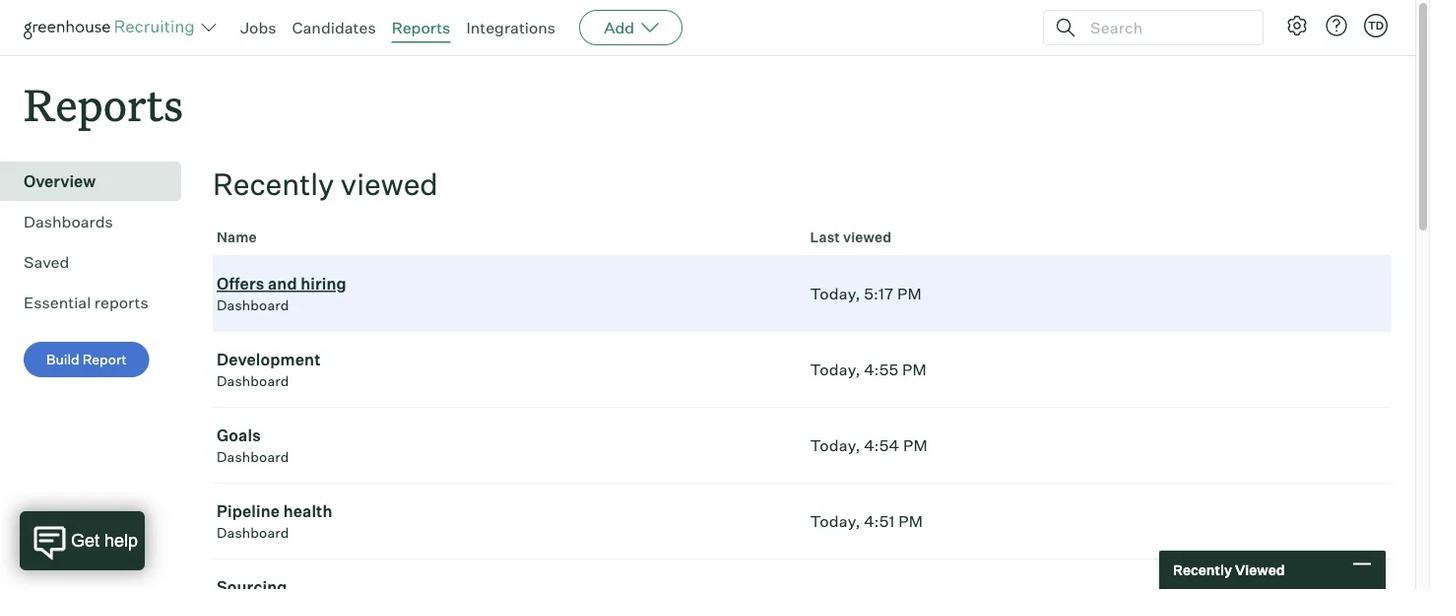 Task type: vqa. For each thing, say whether or not it's contained in the screenshot.
viewed to the right
yes



Task type: describe. For each thing, give the bounding box(es) containing it.
today, 4:54 pm
[[810, 436, 928, 455]]

last viewed
[[810, 229, 892, 246]]

4:54
[[864, 436, 900, 455]]

today, 5:17 pm
[[810, 284, 922, 304]]

Search text field
[[1086, 13, 1245, 42]]

reports
[[94, 293, 148, 312]]

greenhouse recruiting image
[[24, 16, 201, 39]]

pm for today, 5:17 pm
[[897, 284, 922, 304]]

pm for today, 4:54 pm
[[903, 436, 928, 455]]

0 vertical spatial reports
[[392, 18, 451, 37]]

reports link
[[392, 18, 451, 37]]

today, for today, 4:55 pm
[[810, 360, 861, 379]]

build report
[[46, 351, 127, 368]]

5:17
[[864, 284, 894, 304]]

build report button
[[24, 342, 149, 377]]

today, 4:51 pm
[[810, 511, 923, 531]]

report
[[82, 351, 127, 368]]

pipeline health dashboard
[[217, 502, 333, 541]]

today, for today, 4:54 pm
[[810, 436, 861, 455]]

essential
[[24, 293, 91, 312]]

candidates link
[[292, 18, 376, 37]]

pm for today, 4:55 pm
[[902, 360, 927, 379]]

name
[[217, 229, 257, 246]]

dashboard inside pipeline health dashboard
[[217, 524, 289, 541]]

dashboard inside development dashboard
[[217, 373, 289, 390]]

0 horizontal spatial reports
[[24, 75, 183, 133]]

recently for recently viewed
[[213, 166, 334, 203]]

today, for today, 5:17 pm
[[810, 284, 861, 304]]

goals dashboard
[[217, 426, 289, 466]]

jobs
[[240, 18, 276, 37]]

build
[[46, 351, 79, 368]]

and
[[268, 274, 297, 294]]

4:51
[[864, 511, 895, 531]]

essential reports
[[24, 293, 148, 312]]

3 dashboard from the top
[[217, 448, 289, 466]]

add
[[604, 18, 635, 37]]

offers
[[217, 274, 264, 294]]

viewed for recently viewed
[[341, 166, 438, 203]]

today, 4:55 pm
[[810, 360, 927, 379]]

4:55
[[864, 360, 899, 379]]

viewed for last viewed
[[843, 229, 892, 246]]

offers and hiring dashboard
[[217, 274, 347, 314]]

dashboards
[[24, 212, 113, 232]]



Task type: locate. For each thing, give the bounding box(es) containing it.
0 vertical spatial viewed
[[341, 166, 438, 203]]

0 horizontal spatial viewed
[[341, 166, 438, 203]]

integrations link
[[466, 18, 556, 37]]

configure image
[[1285, 14, 1309, 37]]

1 today, from the top
[[810, 284, 861, 304]]

1 horizontal spatial reports
[[392, 18, 451, 37]]

candidates
[[292, 18, 376, 37]]

viewed
[[1235, 561, 1285, 579]]

recently for recently viewed
[[1173, 561, 1232, 579]]

add button
[[579, 10, 683, 45]]

2 today, from the top
[[810, 360, 861, 379]]

hiring
[[301, 274, 347, 294]]

dashboard down pipeline
[[217, 524, 289, 541]]

overview link
[[24, 170, 173, 193]]

dashboard down offers in the top of the page
[[217, 297, 289, 314]]

today, left the 4:55
[[810, 360, 861, 379]]

1 vertical spatial viewed
[[843, 229, 892, 246]]

pm right the 4:55
[[902, 360, 927, 379]]

1 vertical spatial recently
[[1173, 561, 1232, 579]]

1 dashboard from the top
[[217, 297, 289, 314]]

recently viewed
[[213, 166, 438, 203]]

reports right candidates
[[392, 18, 451, 37]]

pipeline
[[217, 502, 280, 521]]

viewed
[[341, 166, 438, 203], [843, 229, 892, 246]]

td button
[[1360, 10, 1392, 41]]

1 vertical spatial reports
[[24, 75, 183, 133]]

dashboards link
[[24, 210, 173, 234]]

pm right 4:54
[[903, 436, 928, 455]]

pm right 5:17 at the right of page
[[897, 284, 922, 304]]

td
[[1368, 19, 1384, 32]]

2 dashboard from the top
[[217, 373, 289, 390]]

integrations
[[466, 18, 556, 37]]

3 today, from the top
[[810, 436, 861, 455]]

0 vertical spatial recently
[[213, 166, 334, 203]]

development
[[217, 350, 321, 370]]

td button
[[1364, 14, 1388, 37]]

overview
[[24, 172, 96, 191]]

dashboard
[[217, 297, 289, 314], [217, 373, 289, 390], [217, 448, 289, 466], [217, 524, 289, 541]]

today, left 4:54
[[810, 436, 861, 455]]

goals
[[217, 426, 261, 445]]

recently up name
[[213, 166, 334, 203]]

dashboard inside offers and hiring dashboard
[[217, 297, 289, 314]]

1 horizontal spatial recently
[[1173, 561, 1232, 579]]

health
[[283, 502, 333, 521]]

today, left "4:51"
[[810, 511, 861, 531]]

pm right "4:51"
[[898, 511, 923, 531]]

1 horizontal spatial viewed
[[843, 229, 892, 246]]

essential reports link
[[24, 291, 173, 314]]

reports
[[392, 18, 451, 37], [24, 75, 183, 133]]

recently
[[213, 166, 334, 203], [1173, 561, 1232, 579]]

dashboard down goals
[[217, 448, 289, 466]]

4 today, from the top
[[810, 511, 861, 531]]

today,
[[810, 284, 861, 304], [810, 360, 861, 379], [810, 436, 861, 455], [810, 511, 861, 531]]

recently viewed
[[1173, 561, 1285, 579]]

reports down greenhouse recruiting image on the left top of page
[[24, 75, 183, 133]]

0 horizontal spatial recently
[[213, 166, 334, 203]]

saved link
[[24, 250, 173, 274]]

dashboard down development
[[217, 373, 289, 390]]

pm
[[897, 284, 922, 304], [902, 360, 927, 379], [903, 436, 928, 455], [898, 511, 923, 531]]

jobs link
[[240, 18, 276, 37]]

today, for today, 4:51 pm
[[810, 511, 861, 531]]

today, left 5:17 at the right of page
[[810, 284, 861, 304]]

last
[[810, 229, 840, 246]]

recently left viewed
[[1173, 561, 1232, 579]]

saved
[[24, 252, 69, 272]]

pm for today, 4:51 pm
[[898, 511, 923, 531]]

4 dashboard from the top
[[217, 524, 289, 541]]

development dashboard
[[217, 350, 321, 390]]



